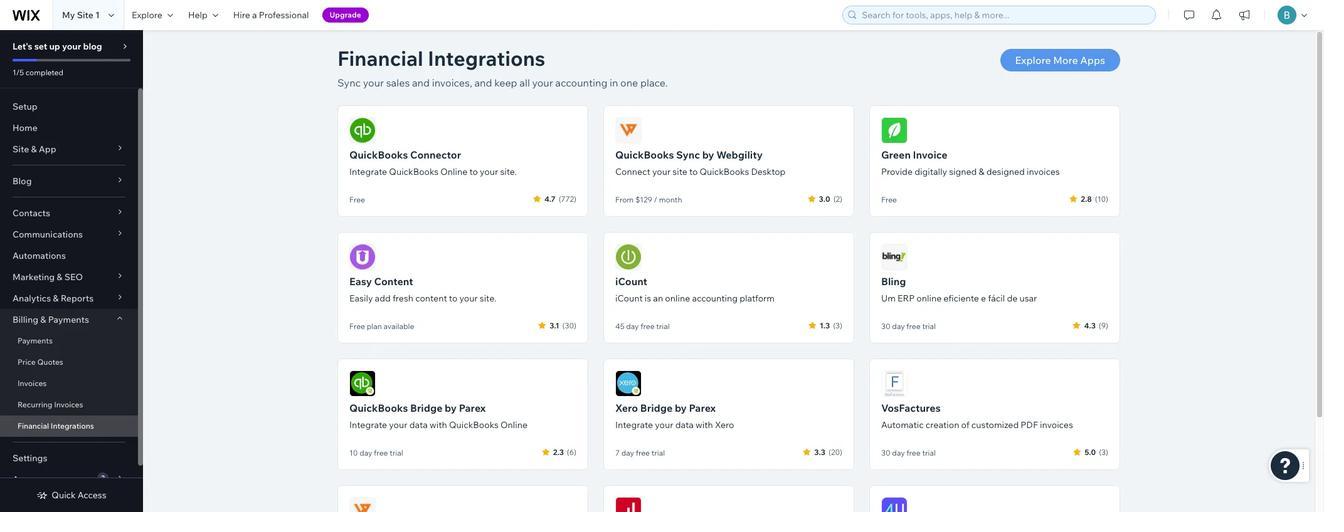 Task type: locate. For each thing, give the bounding box(es) containing it.
& left reports
[[53, 293, 59, 304]]

quickbooks connector icon image
[[349, 117, 376, 144]]

sevdesk icon image
[[616, 498, 642, 513]]

by inside xero bridge by parex integrate your data with xero
[[675, 402, 687, 415]]

0 vertical spatial (3)
[[833, 321, 843, 330]]

keep
[[495, 77, 517, 89]]

day for xero
[[622, 449, 634, 458]]

1 30 from the top
[[882, 322, 891, 331]]

day
[[626, 322, 639, 331], [892, 322, 905, 331], [360, 449, 372, 458], [622, 449, 634, 458], [892, 449, 905, 458]]

with for quickbooks bridge by parex
[[430, 420, 447, 431]]

0 vertical spatial integrations
[[428, 46, 545, 71]]

your
[[62, 41, 81, 52], [363, 77, 384, 89], [532, 77, 553, 89], [480, 166, 498, 178], [653, 166, 671, 178], [460, 293, 478, 304], [389, 420, 408, 431], [655, 420, 674, 431]]

site inside dropdown button
[[13, 144, 29, 155]]

apps down settings
[[13, 474, 34, 486]]

free right 10
[[374, 449, 388, 458]]

1 horizontal spatial with
[[696, 420, 713, 431]]

icount
[[616, 275, 648, 288], [616, 293, 643, 304]]

& left app
[[31, 144, 37, 155]]

free up easy content icon
[[349, 195, 365, 205]]

invoices inside vosfactures automatic creation of customized pdf invoices
[[1040, 420, 1073, 431]]

0 vertical spatial icount
[[616, 275, 648, 288]]

Search for tools, apps, help & more... field
[[858, 6, 1152, 24]]

1 vertical spatial site.
[[480, 293, 497, 304]]

1 horizontal spatial explore
[[1016, 54, 1051, 67]]

financial inside sidebar element
[[18, 422, 49, 431]]

day down erp
[[892, 322, 905, 331]]

trial down creation
[[923, 449, 936, 458]]

data
[[409, 420, 428, 431], [676, 420, 694, 431]]

day for bling
[[892, 322, 905, 331]]

1 horizontal spatial apps
[[1081, 54, 1106, 67]]

0 vertical spatial invoices
[[18, 379, 47, 388]]

more
[[1054, 54, 1078, 67]]

xero bridge by parex icon image
[[616, 371, 642, 397]]

1 horizontal spatial and
[[475, 77, 492, 89]]

3.3
[[815, 448, 826, 457]]

0 horizontal spatial sync
[[338, 77, 361, 89]]

accounting
[[556, 77, 608, 89], [692, 293, 738, 304]]

day for quickbooks
[[360, 449, 372, 458]]

1 vertical spatial accounting
[[692, 293, 738, 304]]

apps inside button
[[1081, 54, 1106, 67]]

financial inside financial integrations sync your sales and invoices, and keep all your accounting in one place.
[[338, 46, 423, 71]]

data inside quickbooks bridge by parex integrate your data with quickbooks online
[[409, 420, 428, 431]]

with inside xero bridge by parex integrate your data with xero
[[696, 420, 713, 431]]

accounting left in on the top left of page
[[556, 77, 608, 89]]

0 horizontal spatial with
[[430, 420, 447, 431]]

2 online from the left
[[917, 293, 942, 304]]

0 horizontal spatial bridge
[[410, 402, 443, 415]]

& inside popup button
[[53, 293, 59, 304]]

contacts button
[[0, 203, 138, 224]]

free right 45
[[641, 322, 655, 331]]

(3)
[[833, 321, 843, 330], [1099, 448, 1109, 457]]

explore right 1
[[132, 9, 162, 21]]

free left plan
[[349, 322, 365, 331]]

apps right more
[[1081, 54, 1106, 67]]

up
[[49, 41, 60, 52]]

reports
[[61, 293, 94, 304]]

1 vertical spatial icount
[[616, 293, 643, 304]]

(3) right 5.0
[[1099, 448, 1109, 457]]

parex inside xero bridge by parex integrate your data with xero
[[689, 402, 716, 415]]

a
[[252, 9, 257, 21]]

integrate up 10 day free trial
[[349, 420, 387, 431]]

with
[[430, 420, 447, 431], [696, 420, 713, 431]]

trial for xero
[[652, 449, 665, 458]]

place.
[[641, 77, 668, 89]]

1 vertical spatial (3)
[[1099, 448, 1109, 457]]

site.
[[500, 166, 517, 178], [480, 293, 497, 304]]

blog
[[13, 176, 32, 187]]

1 and from the left
[[412, 77, 430, 89]]

free for vosfactures
[[907, 449, 921, 458]]

marketing & seo button
[[0, 267, 138, 288]]

1 horizontal spatial invoices
[[54, 400, 83, 410]]

(3) right the '1.3'
[[833, 321, 843, 330]]

data for xero
[[676, 420, 694, 431]]

30 down automatic
[[882, 449, 891, 458]]

2 data from the left
[[676, 420, 694, 431]]

2 horizontal spatial to
[[690, 166, 698, 178]]

invoices link
[[0, 373, 138, 395]]

30 day free trial
[[882, 322, 936, 331], [882, 449, 936, 458]]

1 30 day free trial from the top
[[882, 322, 936, 331]]

icount icon image
[[616, 244, 642, 270]]

0 horizontal spatial invoices
[[18, 379, 47, 388]]

invoices,
[[432, 77, 472, 89]]

your inside the easy content easily add fresh content to your site.
[[460, 293, 478, 304]]

integrate down quickbooks connector icon
[[349, 166, 387, 178]]

1 vertical spatial 30 day free trial
[[882, 449, 936, 458]]

1 horizontal spatial parex
[[689, 402, 716, 415]]

contacts
[[13, 208, 50, 219]]

to inside "quickbooks connector integrate quickbooks online to your site."
[[470, 166, 478, 178]]

0 vertical spatial site
[[77, 9, 93, 21]]

help button
[[181, 0, 226, 30]]

payments
[[48, 314, 89, 326], [18, 336, 53, 346]]

sync inside financial integrations sync your sales and invoices, and keep all your accounting in one place.
[[338, 77, 361, 89]]

sync up site
[[676, 149, 700, 161]]

bridge inside quickbooks bridge by parex integrate your data with quickbooks online
[[410, 402, 443, 415]]

all
[[520, 77, 530, 89]]

0 horizontal spatial financial
[[18, 422, 49, 431]]

financial integrations sync your sales and invoices, and keep all your accounting in one place.
[[338, 46, 668, 89]]

0 vertical spatial payments
[[48, 314, 89, 326]]

free right 7
[[636, 449, 650, 458]]

&
[[31, 144, 37, 155], [979, 166, 985, 178], [57, 272, 62, 283], [53, 293, 59, 304], [40, 314, 46, 326]]

1 with from the left
[[430, 420, 447, 431]]

financial for financial integrations
[[18, 422, 49, 431]]

with for xero bridge by parex
[[696, 420, 713, 431]]

invoices up recurring
[[18, 379, 47, 388]]

30 day free trial down automatic
[[882, 449, 936, 458]]

30 for vosfactures
[[882, 449, 891, 458]]

month
[[659, 195, 682, 205]]

1 horizontal spatial site
[[77, 9, 93, 21]]

2 parex from the left
[[689, 402, 716, 415]]

with inside quickbooks bridge by parex integrate your data with quickbooks online
[[430, 420, 447, 431]]

0 horizontal spatial and
[[412, 77, 430, 89]]

1 data from the left
[[409, 420, 428, 431]]

0 vertical spatial 30
[[882, 322, 891, 331]]

0 vertical spatial 30 day free trial
[[882, 322, 936, 331]]

and right sales at the top of page
[[412, 77, 430, 89]]

invoices right the "designed"
[[1027, 166, 1060, 178]]

10
[[349, 449, 358, 458]]

1 horizontal spatial sync
[[676, 149, 700, 161]]

invoices down invoices link
[[54, 400, 83, 410]]

site down home
[[13, 144, 29, 155]]

apps
[[1081, 54, 1106, 67], [13, 474, 34, 486]]

1 vertical spatial xero
[[715, 420, 734, 431]]

online right erp
[[917, 293, 942, 304]]

integrate for xero
[[616, 420, 653, 431]]

& left seo
[[57, 272, 62, 283]]

integrations for financial integrations sync your sales and invoices, and keep all your accounting in one place.
[[428, 46, 545, 71]]

2 with from the left
[[696, 420, 713, 431]]

integrations down recurring invoices link
[[51, 422, 94, 431]]

integrations up keep
[[428, 46, 545, 71]]

(772)
[[559, 194, 577, 204]]

& inside 'green invoice provide digitally signed & designed invoices'
[[979, 166, 985, 178]]

3.1
[[550, 321, 559, 330]]

explore inside explore more apps button
[[1016, 54, 1051, 67]]

xero bridge by parex integrate your data with xero
[[616, 402, 734, 431]]

site. inside the easy content easily add fresh content to your site.
[[480, 293, 497, 304]]

seo
[[64, 272, 83, 283]]

free
[[641, 322, 655, 331], [907, 322, 921, 331], [374, 449, 388, 458], [636, 449, 650, 458], [907, 449, 921, 458]]

easily
[[349, 293, 373, 304]]

1 online from the left
[[665, 293, 690, 304]]

(3) for vosfactures
[[1099, 448, 1109, 457]]

0 vertical spatial apps
[[1081, 54, 1106, 67]]

1 vertical spatial financial
[[18, 422, 49, 431]]

1/5
[[13, 68, 24, 77]]

connect
[[616, 166, 651, 178]]

invoices
[[18, 379, 47, 388], [54, 400, 83, 410]]

bridge
[[410, 402, 443, 415], [641, 402, 673, 415]]

communications
[[13, 229, 83, 240]]

by inside quickbooks bridge by parex integrate your data with quickbooks online
[[445, 402, 457, 415]]

1 vertical spatial online
[[501, 420, 528, 431]]

your inside "quickbooks connector integrate quickbooks online to your site."
[[480, 166, 498, 178]]

integrate inside quickbooks bridge by parex integrate your data with quickbooks online
[[349, 420, 387, 431]]

(9)
[[1099, 321, 1109, 330]]

0 vertical spatial site.
[[500, 166, 517, 178]]

day right 10
[[360, 449, 372, 458]]

quickbooks bridge by parex icon image
[[349, 371, 376, 397]]

free down automatic
[[907, 449, 921, 458]]

0 vertical spatial sync
[[338, 77, 361, 89]]

billing & payments
[[13, 314, 89, 326]]

1 horizontal spatial financial
[[338, 46, 423, 71]]

1 horizontal spatial site.
[[500, 166, 517, 178]]

integrations inside the financial integrations link
[[51, 422, 94, 431]]

(20)
[[829, 448, 843, 457]]

30 for bling
[[882, 322, 891, 331]]

0 horizontal spatial explore
[[132, 9, 162, 21]]

4.3
[[1085, 321, 1096, 330]]

1 vertical spatial sync
[[676, 149, 700, 161]]

price quotes link
[[0, 352, 138, 373]]

site left 1
[[77, 9, 93, 21]]

online right an at bottom
[[665, 293, 690, 304]]

accounting inside financial integrations sync your sales and invoices, and keep all your accounting in one place.
[[556, 77, 608, 89]]

day right 45
[[626, 322, 639, 331]]

1 vertical spatial explore
[[1016, 54, 1051, 67]]

0 vertical spatial explore
[[132, 9, 162, 21]]

trial
[[656, 322, 670, 331], [923, 322, 936, 331], [390, 449, 403, 458], [652, 449, 665, 458], [923, 449, 936, 458]]

um
[[882, 293, 896, 304]]

automations link
[[0, 245, 138, 267]]

platform
[[740, 293, 775, 304]]

online inside "quickbooks connector integrate quickbooks online to your site."
[[441, 166, 468, 178]]

0 vertical spatial financial
[[338, 46, 423, 71]]

free down provide
[[882, 195, 897, 205]]

2.8
[[1081, 194, 1092, 204]]

0 vertical spatial xero
[[616, 402, 638, 415]]

your inside sidebar element
[[62, 41, 81, 52]]

quickbooks
[[349, 149, 408, 161], [616, 149, 674, 161], [389, 166, 439, 178], [700, 166, 749, 178], [349, 402, 408, 415], [449, 420, 499, 431]]

integrations inside financial integrations sync your sales and invoices, and keep all your accounting in one place.
[[428, 46, 545, 71]]

1 vertical spatial 30
[[882, 449, 891, 458]]

payments down analytics & reports popup button
[[48, 314, 89, 326]]

site
[[77, 9, 93, 21], [13, 144, 29, 155]]

2 bridge from the left
[[641, 402, 673, 415]]

0 horizontal spatial site.
[[480, 293, 497, 304]]

integrate up the 7 day free trial
[[616, 420, 653, 431]]

1 horizontal spatial online
[[917, 293, 942, 304]]

trial down xero bridge by parex integrate your data with xero
[[652, 449, 665, 458]]

green
[[882, 149, 911, 161]]

1 horizontal spatial accounting
[[692, 293, 738, 304]]

1 vertical spatial apps
[[13, 474, 34, 486]]

1 horizontal spatial integrations
[[428, 46, 545, 71]]

xero
[[616, 402, 638, 415], [715, 420, 734, 431]]

pdf
[[1021, 420, 1038, 431]]

& right billing
[[40, 314, 46, 326]]

0 horizontal spatial by
[[445, 402, 457, 415]]

your inside xero bridge by parex integrate your data with xero
[[655, 420, 674, 431]]

trial right 10
[[390, 449, 403, 458]]

invoices right pdf
[[1040, 420, 1073, 431]]

free for quickbooks
[[349, 195, 365, 205]]

2 horizontal spatial by
[[703, 149, 714, 161]]

1 parex from the left
[[459, 402, 486, 415]]

1 vertical spatial invoices
[[1040, 420, 1073, 431]]

3.0 (2)
[[819, 194, 843, 204]]

icount up the is
[[616, 275, 648, 288]]

0 horizontal spatial accounting
[[556, 77, 608, 89]]

trial for bling
[[923, 322, 936, 331]]

quickbooks connector integrate quickbooks online to your site.
[[349, 149, 517, 178]]

of
[[962, 420, 970, 431]]

2 30 from the top
[[882, 449, 891, 458]]

trial for icount
[[656, 322, 670, 331]]

free down erp
[[907, 322, 921, 331]]

integrations
[[428, 46, 545, 71], [51, 422, 94, 431]]

financial down recurring
[[18, 422, 49, 431]]

3.3 (20)
[[815, 448, 843, 457]]

1 horizontal spatial by
[[675, 402, 687, 415]]

7 day free trial
[[616, 449, 665, 458]]

1 vertical spatial integrations
[[51, 422, 94, 431]]

parex inside quickbooks bridge by parex integrate your data with quickbooks online
[[459, 402, 486, 415]]

trial down an at bottom
[[656, 322, 670, 331]]

30
[[882, 322, 891, 331], [882, 449, 891, 458]]

financial up sales at the top of page
[[338, 46, 423, 71]]

integrate inside xero bridge by parex integrate your data with xero
[[616, 420, 653, 431]]

and left keep
[[475, 77, 492, 89]]

& for payments
[[40, 314, 46, 326]]

2 30 day free trial from the top
[[882, 449, 936, 458]]

1 horizontal spatial online
[[501, 420, 528, 431]]

by inside quickbooks sync by webgility connect your site to quickbooks desktop
[[703, 149, 714, 161]]

sync left sales at the top of page
[[338, 77, 361, 89]]

icount left the is
[[616, 293, 643, 304]]

online
[[441, 166, 468, 178], [501, 420, 528, 431]]

invoices
[[1027, 166, 1060, 178], [1040, 420, 1073, 431]]

price
[[18, 358, 36, 367]]

by for quickbooks sync by webgility
[[703, 149, 714, 161]]

site & app button
[[0, 139, 138, 160]]

0 vertical spatial online
[[441, 166, 468, 178]]

usar
[[1020, 293, 1037, 304]]

trial down bling um erp online eficiente e fácil de usar
[[923, 322, 936, 331]]

site & app
[[13, 144, 56, 155]]

0 horizontal spatial apps
[[13, 474, 34, 486]]

fresh
[[393, 293, 414, 304]]

free for icount
[[641, 322, 655, 331]]

day for vosfactures
[[892, 449, 905, 458]]

1 horizontal spatial data
[[676, 420, 694, 431]]

0 vertical spatial invoices
[[1027, 166, 1060, 178]]

& right signed
[[979, 166, 985, 178]]

1 horizontal spatial to
[[470, 166, 478, 178]]

parex for quickbooks bridge by parex
[[459, 402, 486, 415]]

signed
[[949, 166, 977, 178]]

30 down um at the bottom of page
[[882, 322, 891, 331]]

financial
[[338, 46, 423, 71], [18, 422, 49, 431]]

1 vertical spatial payments
[[18, 336, 53, 346]]

30 day free trial down erp
[[882, 322, 936, 331]]

explore left more
[[1016, 54, 1051, 67]]

integrate inside "quickbooks connector integrate quickbooks online to your site."
[[349, 166, 387, 178]]

day right 7
[[622, 449, 634, 458]]

1 icount from the top
[[616, 275, 648, 288]]

0 horizontal spatial to
[[449, 293, 458, 304]]

data inside xero bridge by parex integrate your data with xero
[[676, 420, 694, 431]]

0 vertical spatial accounting
[[556, 77, 608, 89]]

1 horizontal spatial bridge
[[641, 402, 673, 415]]

0 horizontal spatial integrations
[[51, 422, 94, 431]]

accounting left platform
[[692, 293, 738, 304]]

1 vertical spatial invoices
[[54, 400, 83, 410]]

parex for xero bridge by parex
[[689, 402, 716, 415]]

day down automatic
[[892, 449, 905, 458]]

payments up price quotes
[[18, 336, 53, 346]]

& for seo
[[57, 272, 62, 283]]

1 horizontal spatial (3)
[[1099, 448, 1109, 457]]

bridge inside xero bridge by parex integrate your data with xero
[[641, 402, 673, 415]]

0 horizontal spatial site
[[13, 144, 29, 155]]

0 horizontal spatial online
[[665, 293, 690, 304]]

1 bridge from the left
[[410, 402, 443, 415]]

quickbooks sync by webgility icon image
[[616, 117, 642, 144]]

0 horizontal spatial parex
[[459, 402, 486, 415]]

& inside dropdown button
[[31, 144, 37, 155]]

0 horizontal spatial (3)
[[833, 321, 843, 330]]

hire
[[233, 9, 250, 21]]

0 horizontal spatial data
[[409, 420, 428, 431]]

1 vertical spatial site
[[13, 144, 29, 155]]

sales
[[386, 77, 410, 89]]

0 horizontal spatial online
[[441, 166, 468, 178]]



Task type: describe. For each thing, give the bounding box(es) containing it.
(3) for icount
[[833, 321, 843, 330]]

invoice4u icon image
[[882, 498, 908, 513]]

e
[[981, 293, 986, 304]]

data for quickbooks
[[409, 420, 428, 431]]

bridge for quickbooks
[[410, 402, 443, 415]]

4.7
[[545, 194, 556, 204]]

vosfactures
[[882, 402, 941, 415]]

sidebar element
[[0, 30, 143, 513]]

hire a professional
[[233, 9, 309, 21]]

blog
[[83, 41, 102, 52]]

sync inside quickbooks sync by webgility connect your site to quickbooks desktop
[[676, 149, 700, 161]]

analytics & reports button
[[0, 288, 138, 309]]

0 horizontal spatial xero
[[616, 402, 638, 415]]

home
[[13, 122, 38, 134]]

(30)
[[563, 321, 577, 330]]

content
[[374, 275, 413, 288]]

let's
[[13, 41, 32, 52]]

2 and from the left
[[475, 77, 492, 89]]

analytics & reports
[[13, 293, 94, 304]]

settings link
[[0, 448, 138, 469]]

content
[[415, 293, 447, 304]]

2.8 (10)
[[1081, 194, 1109, 204]]

online inside bling um erp online eficiente e fácil de usar
[[917, 293, 942, 304]]

bling icon image
[[882, 244, 908, 270]]

30 day free trial for bling
[[882, 322, 936, 331]]

access
[[78, 490, 106, 501]]

netsuite sync by webgility icon image
[[349, 498, 376, 513]]

upgrade button
[[322, 8, 369, 23]]

completed
[[26, 68, 63, 77]]

let's set up your blog
[[13, 41, 102, 52]]

2
[[101, 474, 105, 483]]

payments link
[[0, 331, 138, 352]]

2.3 (6)
[[553, 448, 577, 457]]

apps inside sidebar element
[[13, 474, 34, 486]]

designed
[[987, 166, 1025, 178]]

set
[[34, 41, 47, 52]]

financial for financial integrations sync your sales and invoices, and keep all your accounting in one place.
[[338, 46, 423, 71]]

bling
[[882, 275, 906, 288]]

site. inside "quickbooks connector integrate quickbooks online to your site."
[[500, 166, 517, 178]]

automations
[[13, 250, 66, 262]]

home link
[[0, 117, 138, 139]]

eficiente
[[944, 293, 979, 304]]

explore more apps
[[1016, 54, 1106, 67]]

recurring
[[18, 400, 52, 410]]

3.1 (30)
[[550, 321, 577, 330]]

upgrade
[[330, 10, 361, 19]]

30 day free trial for vosfactures
[[882, 449, 936, 458]]

my site 1
[[62, 9, 100, 21]]

10 day free trial
[[349, 449, 403, 458]]

one
[[621, 77, 638, 89]]

automatic
[[882, 420, 924, 431]]

available
[[384, 322, 414, 331]]

is
[[645, 293, 651, 304]]

easy content icon image
[[349, 244, 376, 270]]

invoices inside 'green invoice provide digitally signed & designed invoices'
[[1027, 166, 1060, 178]]

to inside quickbooks sync by webgility connect your site to quickbooks desktop
[[690, 166, 698, 178]]

3.0
[[819, 194, 831, 204]]

2 icount from the top
[[616, 293, 643, 304]]

trial for quickbooks
[[390, 449, 403, 458]]

your inside quickbooks sync by webgility connect your site to quickbooks desktop
[[653, 166, 671, 178]]

my
[[62, 9, 75, 21]]

by for quickbooks bridge by parex
[[445, 402, 457, 415]]

bling um erp online eficiente e fácil de usar
[[882, 275, 1037, 304]]

1
[[95, 9, 100, 21]]

marketing & seo
[[13, 272, 83, 283]]

& for app
[[31, 144, 37, 155]]

green invoice icon image
[[882, 117, 908, 144]]

quotes
[[37, 358, 63, 367]]

45 day free trial
[[616, 322, 670, 331]]

to inside the easy content easily add fresh content to your site.
[[449, 293, 458, 304]]

green invoice provide digitally signed & designed invoices
[[882, 149, 1060, 178]]

1.3
[[820, 321, 830, 330]]

online inside quickbooks bridge by parex integrate your data with quickbooks online
[[501, 420, 528, 431]]

trial for vosfactures
[[923, 449, 936, 458]]

bridge for xero
[[641, 402, 673, 415]]

invoice
[[913, 149, 948, 161]]

1.3 (3)
[[820, 321, 843, 330]]

4.7 (772)
[[545, 194, 577, 204]]

desktop
[[751, 166, 786, 178]]

vosfactures icon image
[[882, 371, 908, 397]]

plan
[[367, 322, 382, 331]]

app
[[39, 144, 56, 155]]

/
[[654, 195, 658, 205]]

2.3
[[553, 448, 564, 457]]

$129
[[636, 195, 652, 205]]

1 horizontal spatial xero
[[715, 420, 734, 431]]

(6)
[[567, 448, 577, 457]]

free plan available
[[349, 322, 414, 331]]

billing & payments button
[[0, 309, 138, 331]]

free for bling
[[907, 322, 921, 331]]

day for icount
[[626, 322, 639, 331]]

free for green
[[882, 195, 897, 205]]

online inside icount icount is an online accounting platform
[[665, 293, 690, 304]]

from
[[616, 195, 634, 205]]

by for xero bridge by parex
[[675, 402, 687, 415]]

help
[[188, 9, 208, 21]]

analytics
[[13, 293, 51, 304]]

your inside quickbooks bridge by parex integrate your data with quickbooks online
[[389, 420, 408, 431]]

payments inside dropdown button
[[48, 314, 89, 326]]

explore for explore
[[132, 9, 162, 21]]

quickbooks bridge by parex integrate your data with quickbooks online
[[349, 402, 528, 431]]

erp
[[898, 293, 915, 304]]

setup
[[13, 101, 37, 112]]

accounting inside icount icount is an online accounting platform
[[692, 293, 738, 304]]

an
[[653, 293, 663, 304]]

icount icount is an online accounting platform
[[616, 275, 775, 304]]

professional
[[259, 9, 309, 21]]

free for xero
[[636, 449, 650, 458]]

communications button
[[0, 224, 138, 245]]

integrations for financial integrations
[[51, 422, 94, 431]]

webgility
[[717, 149, 763, 161]]

4.3 (9)
[[1085, 321, 1109, 330]]

billing
[[13, 314, 38, 326]]

(2)
[[834, 194, 843, 204]]

recurring invoices
[[18, 400, 83, 410]]

customized
[[972, 420, 1019, 431]]

& for reports
[[53, 293, 59, 304]]

integrate for quickbooks
[[349, 420, 387, 431]]

quick access
[[52, 490, 106, 501]]

quick
[[52, 490, 76, 501]]

add
[[375, 293, 391, 304]]

5.0 (3)
[[1085, 448, 1109, 457]]

easy content easily add fresh content to your site.
[[349, 275, 497, 304]]

free for quickbooks
[[374, 449, 388, 458]]

explore for explore more apps
[[1016, 54, 1051, 67]]



Task type: vqa. For each thing, say whether or not it's contained in the screenshot.
"all" at the left top
yes



